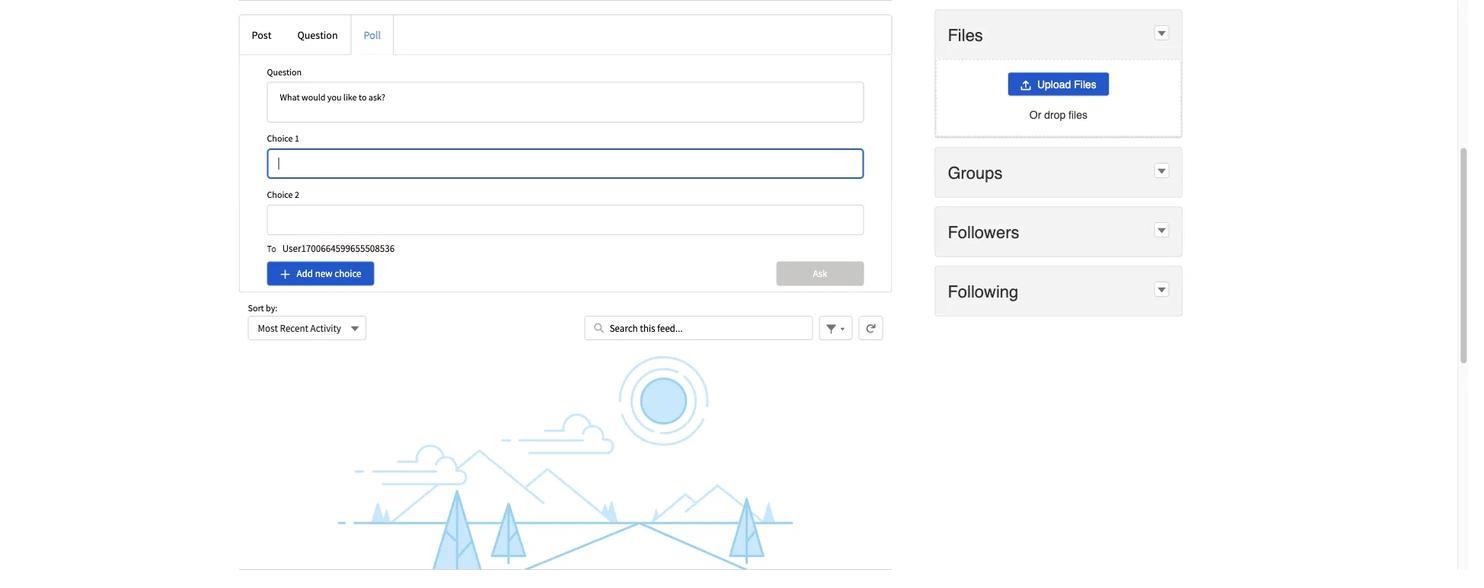 Task type: locate. For each thing, give the bounding box(es) containing it.
drop
[[1044, 109, 1066, 121]]

0 horizontal spatial files
[[948, 25, 983, 44]]

tab list
[[239, 0, 892, 1]]

Search this feed... search field
[[585, 316, 813, 341]]

choice left 1
[[267, 133, 293, 144]]

question link
[[284, 15, 351, 55]]

sort by:
[[248, 302, 277, 314]]

1 vertical spatial text default image
[[1157, 166, 1167, 177]]

question left poll
[[297, 28, 338, 42]]

followers link
[[948, 222, 1023, 242]]

groups link
[[948, 162, 1006, 183]]

1 vertical spatial choice
[[267, 189, 293, 201]]

1 choice from the top
[[267, 133, 293, 144]]

text default image
[[1157, 28, 1167, 39], [1157, 166, 1167, 177], [1157, 226, 1167, 236]]

question down post link
[[267, 66, 302, 78]]

to
[[267, 243, 276, 255]]

2 choice from the top
[[267, 189, 293, 201]]

question
[[297, 28, 338, 42], [267, 66, 302, 78]]

choice
[[267, 133, 293, 144], [267, 189, 293, 201]]

text default image for groups
[[1157, 166, 1167, 177]]

2 text default image from the top
[[1157, 166, 1167, 177]]

Question text field
[[267, 82, 864, 123]]

choice for choice 1
[[267, 133, 293, 144]]

0 vertical spatial files
[[948, 25, 983, 44]]

ask
[[813, 267, 828, 280]]

0 vertical spatial choice
[[267, 133, 293, 144]]

choice left 2
[[267, 189, 293, 201]]

recent
[[280, 322, 308, 335]]

3 text default image from the top
[[1157, 226, 1167, 236]]

to user1700664599655508536
[[267, 242, 395, 255]]

1 text default image from the top
[[1157, 28, 1167, 39]]

2 vertical spatial text default image
[[1157, 226, 1167, 236]]

text default image inside files element
[[1157, 28, 1167, 39]]

1 vertical spatial files
[[1074, 78, 1097, 90]]

following link
[[948, 281, 1022, 302]]

files
[[948, 25, 983, 44], [1074, 78, 1097, 90]]

new
[[315, 267, 333, 280]]

most recent activity
[[258, 322, 341, 335]]

files element
[[935, 10, 1182, 138]]

0 vertical spatial question
[[297, 28, 338, 42]]

tab panel
[[239, 14, 892, 571]]

choice 1
[[267, 133, 299, 144]]

1
[[295, 133, 299, 144]]

post
[[252, 28, 271, 42]]

1 horizontal spatial files
[[1074, 78, 1097, 90]]

add new choice
[[297, 267, 361, 280]]

choice for choice 2
[[267, 189, 293, 201]]

upload files
[[1037, 78, 1097, 90]]

poll
[[364, 28, 381, 42]]

user1700664599655508536
[[282, 242, 395, 255]]

0 vertical spatial text default image
[[1157, 28, 1167, 39]]

Sort by: button
[[248, 316, 366, 341]]

choice
[[335, 267, 361, 280]]



Task type: vqa. For each thing, say whether or not it's contained in the screenshot.
Question LINK
yes



Task type: describe. For each thing, give the bounding box(es) containing it.
text default image for followers
[[1157, 226, 1167, 236]]

files link
[[948, 24, 986, 45]]

sort
[[248, 302, 264, 314]]

choice 2
[[267, 189, 299, 201]]

question inside question link
[[297, 28, 338, 42]]

add
[[297, 267, 313, 280]]

text default image
[[1157, 285, 1167, 296]]

Choice 1 text field
[[267, 149, 864, 179]]

text default image for files
[[1157, 28, 1167, 39]]

followers
[[948, 222, 1020, 242]]

most
[[258, 322, 278, 335]]

Choice 2 text field
[[267, 205, 864, 236]]

post link
[[240, 15, 284, 55]]

activity
[[310, 322, 341, 335]]

ask button
[[777, 262, 864, 286]]

or
[[1030, 109, 1042, 121]]

upload
[[1037, 78, 1071, 90]]

tab panel containing post
[[239, 14, 892, 571]]

files
[[1069, 109, 1088, 121]]

groups
[[948, 163, 1003, 182]]

or drop files
[[1030, 109, 1088, 121]]

1 vertical spatial question
[[267, 66, 302, 78]]

following
[[948, 282, 1019, 301]]

2
[[295, 189, 299, 201]]

by:
[[266, 302, 277, 314]]

poll link
[[351, 15, 394, 55]]

add new choice button
[[267, 262, 374, 286]]



